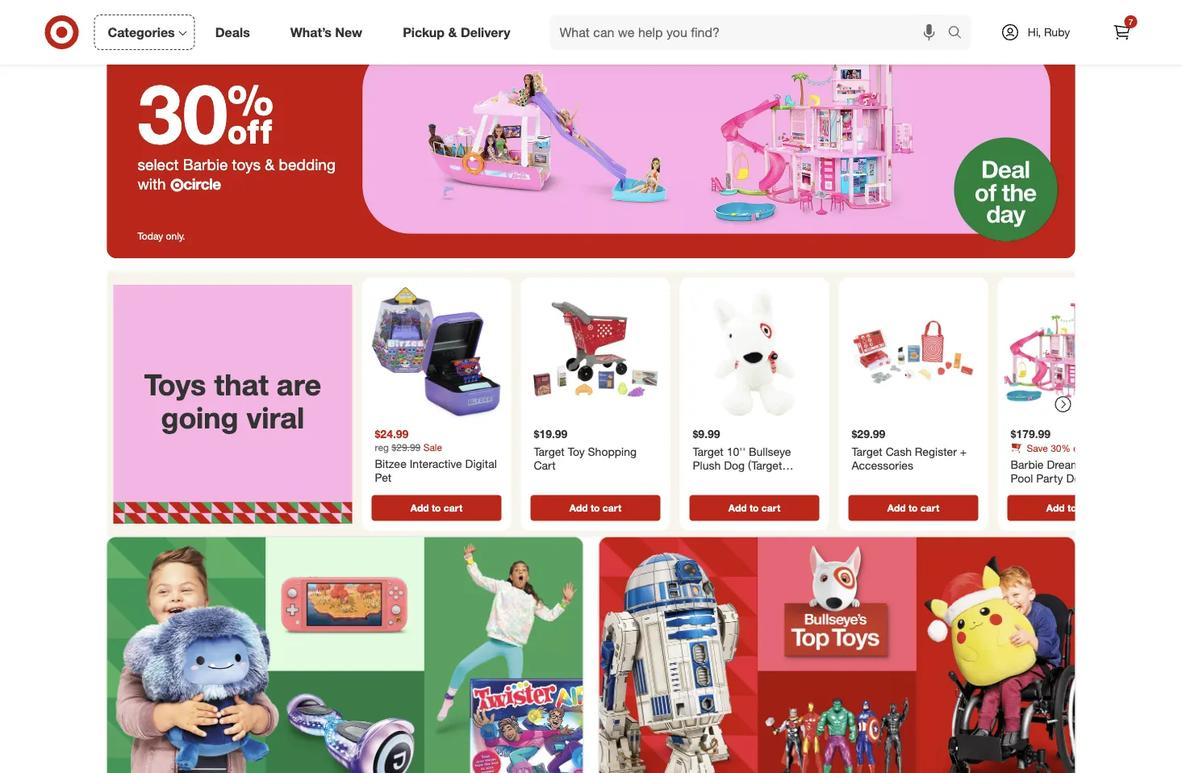 Task type: describe. For each thing, give the bounding box(es) containing it.
cart
[[534, 458, 556, 472]]

what's new link
[[277, 15, 383, 50]]

barbie dreamhouse pool party doll house with 75+ pc, 3 story slide image
[[1004, 284, 1141, 420]]

add to cart button for register
[[849, 495, 979, 521]]

5 to from the left
[[1068, 502, 1077, 514]]

$29.99 inside $29.99 target cash register + accessories
[[852, 427, 886, 441]]

30%
[[1051, 442, 1071, 454]]

today only.
[[138, 229, 185, 242]]

cart for $19.99 target toy shopping cart
[[603, 502, 622, 514]]

$29.99 target cash register + accessories
[[852, 427, 967, 472]]

select barbie toys & bedding with
[[138, 155, 336, 193]]

add to cart button for shopping
[[531, 495, 661, 521]]

& inside save 30% on select barbie toys & bedding
[[1063, 454, 1069, 466]]

cart for $24.99 reg $29.99 sale bitzee interactive digital pet
[[444, 502, 463, 514]]

delivery
[[461, 24, 511, 40]]

with
[[138, 175, 166, 193]]

search button
[[941, 15, 979, 53]]

going
[[161, 400, 239, 435]]

+
[[960, 444, 967, 458]]

are
[[277, 366, 321, 402]]

save
[[1027, 442, 1048, 454]]

$24.99 reg $29.99 sale bitzee interactive digital pet
[[375, 427, 497, 485]]

register
[[915, 444, 957, 458]]

digital
[[465, 456, 497, 470]]

toys inside select barbie toys & bedding with
[[232, 155, 261, 174]]

bullseye
[[749, 444, 791, 458]]

pet
[[375, 470, 392, 485]]

barbie inside save 30% on select barbie toys & bedding
[[1011, 454, 1039, 466]]

add for cash
[[888, 502, 906, 514]]

dog
[[724, 458, 745, 472]]

select inside select barbie toys & bedding with
[[138, 155, 179, 174]]

to for register
[[909, 502, 918, 514]]

reg
[[375, 441, 389, 453]]

target toy shopping cart image
[[527, 284, 664, 420]]

cash
[[886, 444, 912, 458]]

10''
[[727, 444, 746, 458]]

new
[[335, 24, 363, 40]]

$9.99
[[693, 427, 720, 441]]

bedding inside select barbie toys & bedding with
[[279, 155, 336, 174]]

add for toy
[[570, 502, 588, 514]]

add to cart for shopping
[[570, 502, 622, 514]]

bitzee
[[375, 456, 407, 470]]

cart for $29.99 target cash register + accessories
[[921, 502, 940, 514]]

add for $29.99
[[411, 502, 429, 514]]

& inside select barbie toys & bedding with
[[265, 155, 275, 174]]

7 link
[[1105, 15, 1140, 50]]

hi,
[[1028, 25, 1041, 39]]

plush
[[693, 458, 721, 472]]

$29.99 inside '$24.99 reg $29.99 sale bitzee interactive digital pet'
[[392, 441, 421, 453]]

target for target 10'' bullseye plush dog (target exclusive)
[[693, 444, 724, 458]]

& inside the pickup & delivery link
[[448, 24, 457, 40]]

add to cart for sale
[[411, 502, 463, 514]]



Task type: locate. For each thing, give the bounding box(es) containing it.
to down accessories
[[909, 502, 918, 514]]

1 target from the left
[[534, 444, 565, 458]]

to down interactive
[[432, 502, 441, 514]]

$29.99
[[852, 427, 886, 441], [392, 441, 421, 453]]

cart down interactive
[[444, 502, 463, 514]]

3 target from the left
[[852, 444, 883, 458]]

select right the on
[[1087, 442, 1113, 454]]

cart down 'register' on the bottom
[[921, 502, 940, 514]]

add to cart
[[411, 502, 463, 514], [570, 502, 622, 514], [729, 502, 781, 514], [888, 502, 940, 514], [1047, 502, 1099, 514]]

barbie
[[183, 155, 228, 174], [1011, 454, 1039, 466]]

target for target cash register + accessories
[[852, 444, 883, 458]]

sale
[[423, 441, 442, 453]]

3 to from the left
[[750, 502, 759, 514]]

search
[[941, 26, 979, 42]]

add to cart button down shopping on the bottom
[[531, 495, 661, 521]]

0 horizontal spatial select
[[138, 155, 179, 174]]

today
[[138, 229, 163, 242]]

1 add from the left
[[411, 502, 429, 514]]

bedding
[[279, 155, 336, 174], [1071, 454, 1107, 466]]

5 add to cart button from the left
[[1008, 495, 1138, 521]]

0 vertical spatial bedding
[[279, 155, 336, 174]]

save 30% on select barbie toys & bedding
[[1011, 442, 1113, 466]]

deals link
[[202, 15, 270, 50]]

3 add from the left
[[729, 502, 747, 514]]

3 add to cart from the left
[[729, 502, 781, 514]]

cart
[[444, 502, 463, 514], [603, 502, 622, 514], [762, 502, 781, 514], [921, 502, 940, 514], [1080, 502, 1099, 514]]

hi, ruby
[[1028, 25, 1070, 39]]

add to cart down accessories
[[888, 502, 940, 514]]

2 target from the left
[[693, 444, 724, 458]]

to down save 30% on select barbie toys & bedding at the right bottom of page
[[1068, 502, 1077, 514]]

only.
[[166, 229, 185, 242]]

3 cart from the left
[[762, 502, 781, 514]]

1 add to cart button from the left
[[372, 495, 502, 521]]

categories
[[108, 24, 175, 40]]

target inside the $19.99 target toy shopping cart
[[534, 444, 565, 458]]

add to cart down shopping on the bottom
[[570, 502, 622, 514]]

4 to from the left
[[909, 502, 918, 514]]

interactive
[[410, 456, 462, 470]]

target cash register + accessories image
[[845, 284, 982, 420]]

1 horizontal spatial barbie
[[1011, 454, 1039, 466]]

5 add from the left
[[1047, 502, 1065, 514]]

pickup & delivery link
[[389, 15, 531, 50]]

barbie inside select barbie toys & bedding with
[[183, 155, 228, 174]]

what's new
[[290, 24, 363, 40]]

1 vertical spatial barbie
[[1011, 454, 1039, 466]]

7
[[1129, 17, 1133, 27]]

target left 'cash'
[[852, 444, 883, 458]]

cart down the (target
[[762, 502, 781, 514]]

4 cart from the left
[[921, 502, 940, 514]]

2 add to cart from the left
[[570, 502, 622, 514]]

1 vertical spatial toys
[[1042, 454, 1060, 466]]

&
[[448, 24, 457, 40], [265, 155, 275, 174], [1063, 454, 1069, 466]]

ruby
[[1044, 25, 1070, 39]]

2 add from the left
[[570, 502, 588, 514]]

5 cart from the left
[[1080, 502, 1099, 514]]

add down interactive
[[411, 502, 429, 514]]

0 vertical spatial select
[[138, 155, 179, 174]]

add to cart for bullseye
[[729, 502, 781, 514]]

cart for $9.99 target 10'' bullseye plush dog (target exclusive)
[[762, 502, 781, 514]]

cart down save 30% on select barbie toys & bedding at the right bottom of page
[[1080, 502, 1099, 514]]

circle
[[184, 175, 221, 193]]

shopping
[[588, 444, 637, 458]]

add to cart button down interactive
[[372, 495, 502, 521]]

0 vertical spatial toys
[[232, 155, 261, 174]]

$19.99 target toy shopping cart
[[534, 427, 637, 472]]

2 horizontal spatial target
[[852, 444, 883, 458]]

to for sale
[[432, 502, 441, 514]]

on
[[1074, 442, 1085, 454]]

add to cart down the (target
[[729, 502, 781, 514]]

1 add to cart from the left
[[411, 502, 463, 514]]

$19.99
[[534, 427, 568, 441]]

5 add to cart from the left
[[1047, 502, 1099, 514]]

0 horizontal spatial bedding
[[279, 155, 336, 174]]

0 horizontal spatial toys
[[232, 155, 261, 174]]

target for target toy shopping cart
[[534, 444, 565, 458]]

1 horizontal spatial &
[[448, 24, 457, 40]]

4 add from the left
[[888, 502, 906, 514]]

2 to from the left
[[591, 502, 600, 514]]

categories link
[[94, 15, 195, 50]]

barbie up circle
[[183, 155, 228, 174]]

1 horizontal spatial select
[[1087, 442, 1113, 454]]

3 add to cart button from the left
[[690, 495, 820, 521]]

add down save 30% on select barbie toys & bedding at the right bottom of page
[[1047, 502, 1065, 514]]

0 horizontal spatial barbie
[[183, 155, 228, 174]]

add to cart button down save 30% on select barbie toys & bedding at the right bottom of page
[[1008, 495, 1138, 521]]

1 vertical spatial &
[[265, 155, 275, 174]]

2 horizontal spatial &
[[1063, 454, 1069, 466]]

barbie down $179.99
[[1011, 454, 1039, 466]]

1 to from the left
[[432, 502, 441, 514]]

toys inside save 30% on select barbie toys & bedding
[[1042, 454, 1060, 466]]

to
[[432, 502, 441, 514], [591, 502, 600, 514], [750, 502, 759, 514], [909, 502, 918, 514], [1068, 502, 1077, 514]]

target down $19.99
[[534, 444, 565, 458]]

2 add to cart button from the left
[[531, 495, 661, 521]]

2 vertical spatial &
[[1063, 454, 1069, 466]]

select up with
[[138, 155, 179, 174]]

1 horizontal spatial bedding
[[1071, 454, 1107, 466]]

target inside $9.99 target 10'' bullseye plush dog (target exclusive)
[[693, 444, 724, 458]]

deals
[[215, 24, 250, 40]]

cart down shopping on the bottom
[[603, 502, 622, 514]]

(target
[[748, 458, 782, 472]]

0 horizontal spatial &
[[265, 155, 275, 174]]

1 horizontal spatial $29.99
[[852, 427, 886, 441]]

toys that are going viral
[[144, 366, 321, 435]]

toys
[[232, 155, 261, 174], [1042, 454, 1060, 466]]

accessories
[[852, 458, 914, 472]]

carousel region
[[107, 271, 1147, 537]]

add to cart button
[[372, 495, 502, 521], [531, 495, 661, 521], [690, 495, 820, 521], [849, 495, 979, 521], [1008, 495, 1138, 521]]

$9.99 target 10'' bullseye plush dog (target exclusive)
[[693, 427, 791, 487]]

1 vertical spatial select
[[1087, 442, 1113, 454]]

toys
[[144, 366, 206, 402]]

to for shopping
[[591, 502, 600, 514]]

add
[[411, 502, 429, 514], [570, 502, 588, 514], [729, 502, 747, 514], [888, 502, 906, 514], [1047, 502, 1065, 514]]

2 cart from the left
[[603, 502, 622, 514]]

to down the $19.99 target toy shopping cart on the bottom
[[591, 502, 600, 514]]

add for 10''
[[729, 502, 747, 514]]

add to cart down save 30% on select barbie toys & bedding at the right bottom of page
[[1047, 502, 1099, 514]]

to down the (target
[[750, 502, 759, 514]]

add to cart for register
[[888, 502, 940, 514]]

target down $9.99
[[693, 444, 724, 458]]

What can we help you find? suggestions appear below search field
[[550, 15, 952, 50]]

viral
[[247, 400, 305, 435]]

add to cart button down the (target
[[690, 495, 820, 521]]

$179.99
[[1011, 427, 1051, 441]]

0 vertical spatial barbie
[[183, 155, 228, 174]]

bitzee interactive digital pet image
[[368, 284, 505, 420]]

add to cart button for sale
[[372, 495, 502, 521]]

to for bullseye
[[750, 502, 759, 514]]

add to cart button down accessories
[[849, 495, 979, 521]]

add to cart button for bullseye
[[690, 495, 820, 521]]

$29.99 up accessories
[[852, 427, 886, 441]]

1 horizontal spatial toys
[[1042, 454, 1060, 466]]

add down accessories
[[888, 502, 906, 514]]

that
[[214, 366, 269, 402]]

1 vertical spatial bedding
[[1071, 454, 1107, 466]]

$24.99
[[375, 427, 409, 441]]

target deal of the day image
[[107, 16, 1075, 258]]

add down toy
[[570, 502, 588, 514]]

1 horizontal spatial target
[[693, 444, 724, 458]]

pickup
[[403, 24, 445, 40]]

0 horizontal spatial $29.99
[[392, 441, 421, 453]]

exclusive)
[[693, 472, 743, 487]]

0 horizontal spatial target
[[534, 444, 565, 458]]

what's
[[290, 24, 332, 40]]

$29.99 up bitzee
[[392, 441, 421, 453]]

0 vertical spatial &
[[448, 24, 457, 40]]

add to cart down interactive
[[411, 502, 463, 514]]

toy
[[568, 444, 585, 458]]

pickup & delivery
[[403, 24, 511, 40]]

target
[[534, 444, 565, 458], [693, 444, 724, 458], [852, 444, 883, 458]]

bedding inside save 30% on select barbie toys & bedding
[[1071, 454, 1107, 466]]

target 10'' bullseye plush dog (target exclusive) image
[[686, 284, 823, 420]]

target inside $29.99 target cash register + accessories
[[852, 444, 883, 458]]

add down exclusive)
[[729, 502, 747, 514]]

4 add to cart button from the left
[[849, 495, 979, 521]]

select
[[138, 155, 179, 174], [1087, 442, 1113, 454]]

1 cart from the left
[[444, 502, 463, 514]]

30
[[138, 64, 274, 163]]

4 add to cart from the left
[[888, 502, 940, 514]]

select inside save 30% on select barbie toys & bedding
[[1087, 442, 1113, 454]]



Task type: vqa. For each thing, say whether or not it's contained in the screenshot.
circle
yes



